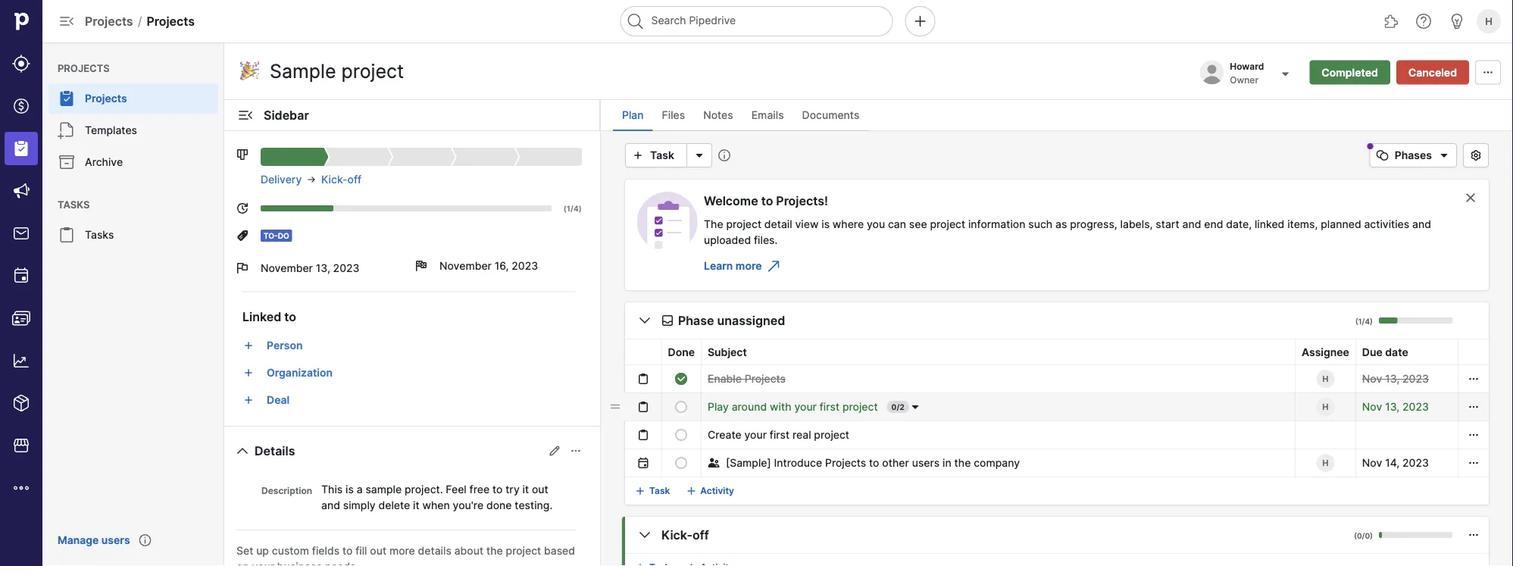 Task type: locate. For each thing, give the bounding box(es) containing it.
1 color active image from the top
[[243, 367, 255, 379]]

1 horizontal spatial off
[[693, 527, 709, 542]]

kick-off
[[321, 173, 362, 186], [662, 527, 709, 542]]

projects inside menu item
[[85, 92, 127, 105]]

row
[[607, 340, 1489, 365]]

0 horizontal spatial ( 1 / 4 )
[[564, 204, 582, 213]]

[sample] introduce projects to other users in the company button
[[726, 454, 1020, 472]]

task button left activity button
[[631, 479, 676, 503]]

1 vertical spatial is
[[346, 483, 354, 496]]

menu
[[0, 0, 42, 566], [42, 42, 224, 566]]

first right with at bottom right
[[820, 401, 840, 413]]

0 horizontal spatial 0
[[892, 402, 897, 412]]

and left end
[[1183, 218, 1202, 230]]

0 vertical spatial nov 13, 2023
[[1363, 372, 1429, 385]]

more inside set up custom fields to fill out more details about the project based on your business needs.
[[389, 544, 415, 557]]

color undefined image down color undefined image
[[58, 121, 76, 139]]

row group
[[607, 365, 1489, 477]]

project left based
[[506, 544, 541, 557]]

free
[[470, 483, 490, 496]]

campaigns image
[[12, 182, 30, 200]]

2 vertical spatial your
[[252, 560, 274, 566]]

color undefined image inside tasks link
[[58, 226, 76, 244]]

1 vertical spatial )
[[1370, 317, 1373, 326]]

1 horizontal spatial kick-
[[662, 527, 693, 542]]

color primary image inside learn more button
[[765, 257, 783, 275]]

play
[[708, 401, 729, 413]]

0 vertical spatial task button
[[625, 143, 687, 167]]

off down activity button
[[693, 527, 709, 542]]

0 vertical spatial 1
[[567, 204, 571, 213]]

1 horizontal spatial november
[[440, 260, 492, 272]]

1 vertical spatial more
[[389, 544, 415, 557]]

3 column header from the left
[[1459, 340, 1489, 365]]

1 horizontal spatial 0
[[1357, 531, 1362, 540]]

1 vertical spatial kick-
[[662, 527, 693, 542]]

task button left more options image
[[625, 143, 687, 167]]

november
[[440, 260, 492, 272], [261, 262, 313, 275]]

1 horizontal spatial it
[[523, 483, 529, 496]]

november up linked to
[[261, 262, 313, 275]]

color undefined image left archive
[[58, 153, 76, 171]]

color undefined image for templates
[[58, 121, 76, 139]]

0 horizontal spatial more
[[389, 544, 415, 557]]

archive link
[[49, 147, 218, 177]]

files.
[[754, 233, 778, 246]]

manage
[[58, 534, 99, 547]]

color primary image
[[236, 106, 255, 124], [236, 149, 249, 161], [629, 149, 647, 161], [1467, 149, 1485, 161], [306, 174, 317, 186], [1462, 192, 1480, 204], [765, 257, 783, 275], [415, 260, 427, 272], [636, 311, 654, 330], [637, 373, 649, 385], [637, 401, 649, 413], [909, 401, 921, 413], [1468, 401, 1480, 413], [675, 457, 688, 469], [708, 457, 720, 469], [1468, 529, 1480, 541]]

your inside create your first real project button
[[745, 429, 767, 441]]

details
[[418, 544, 452, 557]]

color active image down color active icon
[[243, 367, 255, 379]]

create your first real project
[[708, 429, 850, 441]]

13, inside button
[[316, 262, 330, 275]]

2 horizontal spatial and
[[1413, 218, 1432, 230]]

1 horizontal spatial the
[[955, 457, 971, 470]]

color active image
[[243, 367, 255, 379], [243, 394, 255, 406]]

row group containing enable projects
[[607, 365, 1489, 477]]

1 vertical spatial task
[[650, 485, 670, 496]]

color link image left the activity
[[685, 485, 698, 497]]

on
[[236, 560, 249, 566]]

is right view
[[822, 218, 830, 230]]

sales assistant image
[[1448, 12, 1466, 30]]

/
[[138, 14, 142, 28], [571, 204, 574, 213], [1362, 317, 1365, 326], [897, 402, 900, 412], [1362, 531, 1365, 540]]

to up needs.
[[342, 544, 353, 557]]

the inside set up custom fields to fill out more details about the project based on your business needs.
[[486, 544, 503, 557]]

kick-off right "delivery"
[[321, 173, 362, 186]]

1 color undefined image from the top
[[58, 121, 76, 139]]

quick help image
[[1415, 12, 1433, 30]]

(
[[564, 204, 567, 213], [1356, 317, 1359, 326], [1354, 531, 1357, 540]]

projects image
[[12, 139, 30, 158]]

person button
[[261, 333, 582, 358]]

leads image
[[12, 55, 30, 73]]

3 color undefined image from the top
[[58, 226, 76, 244]]

more left details
[[389, 544, 415, 557]]

project inside set up custom fields to fill out more details about the project based on your business needs.
[[506, 544, 541, 557]]

1 vertical spatial 13,
[[1386, 372, 1400, 385]]

done column header
[[662, 340, 701, 365]]

project.
[[405, 483, 443, 496]]

fields
[[312, 544, 340, 557]]

is left a at the left
[[346, 483, 354, 496]]

task for color link icon in activity button's task button
[[650, 485, 670, 496]]

your right with at bottom right
[[795, 401, 817, 413]]

color active image
[[243, 340, 255, 352]]

1 vertical spatial 4
[[1365, 317, 1370, 326]]

1 column header from the left
[[607, 340, 625, 365]]

0 horizontal spatial your
[[252, 560, 274, 566]]

needs.
[[325, 560, 359, 566]]

2 color undefined image from the top
[[58, 153, 76, 171]]

project right real
[[814, 429, 850, 441]]

0 vertical spatial more
[[736, 260, 762, 272]]

1 vertical spatial color undefined image
[[58, 153, 76, 171]]

and right activities
[[1413, 218, 1432, 230]]

kick- right "delivery"
[[321, 173, 347, 186]]

nov 14, 2023
[[1363, 457, 1429, 470]]

1 horizontal spatial first
[[820, 401, 840, 413]]

1 vertical spatial your
[[745, 429, 767, 441]]

0 horizontal spatial the
[[486, 544, 503, 557]]

to left other
[[869, 457, 880, 470]]

color undefined image inside 'templates' link
[[58, 121, 76, 139]]

task left more options image
[[650, 149, 674, 162]]

0 vertical spatial first
[[820, 401, 840, 413]]

it right try
[[523, 483, 529, 496]]

0 vertical spatial task
[[650, 149, 674, 162]]

kick- down activity button
[[662, 527, 693, 542]]

task button for color link icon in activity button
[[631, 479, 676, 503]]

1 vertical spatial nov 13, 2023
[[1363, 401, 1429, 413]]

1 vertical spatial task button
[[631, 479, 676, 503]]

transfer ownership image
[[1276, 65, 1295, 83]]

0 horizontal spatial out
[[370, 544, 387, 557]]

this
[[321, 483, 343, 496]]

the right the in
[[955, 457, 971, 470]]

table containing done
[[607, 340, 1489, 477]]

delete
[[379, 499, 410, 512]]

home image
[[10, 10, 33, 33]]

2 vertical spatial color undefined image
[[58, 226, 76, 244]]

delivery
[[261, 173, 302, 186]]

0 vertical spatial the
[[955, 457, 971, 470]]

0 horizontal spatial and
[[321, 499, 340, 512]]

to inside button
[[869, 457, 880, 470]]

project left 0 / 2
[[843, 401, 878, 413]]

the inside [sample] introduce projects to other users in the company button
[[955, 457, 971, 470]]

color undefined image inside archive link
[[58, 153, 76, 171]]

0 vertical spatial kick-
[[321, 173, 347, 186]]

2 vertical spatial (
[[1354, 531, 1357, 540]]

with
[[770, 401, 792, 413]]

1 vertical spatial kick-off
[[662, 527, 709, 542]]

1 vertical spatial ( 1 / 4 )
[[1356, 317, 1373, 326]]

color link image right color link image
[[685, 562, 698, 566]]

1 vertical spatial (
[[1356, 317, 1359, 326]]

tasks link
[[49, 220, 218, 250]]

users left the in
[[912, 457, 940, 470]]

projects menu item
[[42, 83, 224, 114]]

this is a sample project. feel free to try it out and simply delete it when you're done testing.
[[321, 483, 553, 512]]

deal
[[267, 394, 290, 407]]

1 vertical spatial it
[[413, 499, 420, 512]]

it down project.
[[413, 499, 420, 512]]

13,
[[316, 262, 330, 275], [1386, 372, 1400, 385], [1386, 401, 1400, 413]]

project inside create your first real project button
[[814, 429, 850, 441]]

feel
[[446, 483, 467, 496]]

info image
[[718, 149, 731, 161]]

1 horizontal spatial out
[[532, 483, 548, 496]]

0 vertical spatial color undefined image
[[58, 121, 76, 139]]

your down around
[[745, 429, 767, 441]]

color link image inside activity button
[[685, 485, 698, 497]]

0 horizontal spatial kick-off
[[321, 173, 362, 186]]

0
[[892, 402, 897, 412], [1357, 531, 1362, 540], [1365, 531, 1370, 540]]

cell
[[607, 365, 625, 393], [607, 393, 625, 421], [607, 421, 625, 449], [1296, 421, 1356, 449], [1356, 421, 1459, 449], [607, 449, 625, 477]]

1 vertical spatial users
[[101, 534, 130, 547]]

table
[[607, 340, 1489, 477]]

0 vertical spatial ( 1 / 4 )
[[564, 204, 582, 213]]

1 horizontal spatial users
[[912, 457, 940, 470]]

color primary image
[[1479, 66, 1498, 78], [1435, 146, 1454, 164], [1374, 149, 1392, 161], [236, 202, 249, 214], [236, 230, 249, 242], [236, 262, 249, 274], [662, 315, 674, 327], [675, 373, 688, 385], [1468, 373, 1480, 385], [675, 401, 688, 413], [637, 429, 649, 441], [675, 429, 688, 441], [1468, 429, 1480, 441], [233, 442, 252, 460], [549, 445, 561, 457], [570, 445, 582, 457], [637, 457, 649, 469], [1468, 457, 1480, 469], [636, 526, 654, 544]]

linked
[[1255, 218, 1285, 230]]

project inside play around with your first project button
[[843, 401, 878, 413]]

off right "delivery"
[[347, 173, 362, 186]]

2 color active image from the top
[[243, 394, 255, 406]]

1
[[567, 204, 571, 213], [1359, 317, 1362, 326]]

to
[[761, 193, 773, 208], [284, 309, 296, 324], [869, 457, 880, 470], [493, 483, 503, 496], [342, 544, 353, 557]]

1 nov 13, 2023 from the top
[[1363, 372, 1429, 385]]

0 vertical spatial out
[[532, 483, 548, 496]]

off
[[347, 173, 362, 186], [693, 527, 709, 542]]

1 vertical spatial 1
[[1359, 317, 1362, 326]]

1 horizontal spatial more
[[736, 260, 762, 272]]

0 vertical spatial nov
[[1363, 372, 1383, 385]]

animation image
[[637, 192, 698, 252]]

1 vertical spatial color active image
[[243, 394, 255, 406]]

subject column header
[[701, 340, 1296, 365]]

0 horizontal spatial november
[[261, 262, 313, 275]]

project up uploaded
[[726, 218, 762, 230]]

users left info icon
[[101, 534, 130, 547]]

it
[[523, 483, 529, 496], [413, 499, 420, 512]]

1 vertical spatial the
[[486, 544, 503, 557]]

archive
[[85, 156, 123, 169]]

1 vertical spatial tasks
[[85, 229, 114, 241]]

2 vertical spatial nov
[[1363, 457, 1383, 470]]

files
[[662, 109, 685, 122]]

0 horizontal spatial off
[[347, 173, 362, 186]]

more
[[736, 260, 762, 272], [389, 544, 415, 557]]

h inside button
[[1486, 15, 1493, 27]]

0 horizontal spatial first
[[770, 429, 790, 441]]

task left activity button
[[650, 485, 670, 496]]

sidebar
[[264, 108, 309, 122]]

first left real
[[770, 429, 790, 441]]

testing.
[[515, 499, 553, 512]]

the
[[704, 218, 723, 230]]

color muted image
[[609, 400, 621, 412]]

assignee
[[1302, 346, 1350, 358]]

1 horizontal spatial is
[[822, 218, 830, 230]]

end
[[1204, 218, 1224, 230]]

out up testing.
[[532, 483, 548, 496]]

task
[[650, 149, 674, 162], [650, 485, 670, 496]]

you're
[[453, 499, 484, 512]]

0 vertical spatial 13,
[[316, 262, 330, 275]]

1 vertical spatial first
[[770, 429, 790, 441]]

out right fill
[[370, 544, 387, 557]]

task for task button associated with more options image
[[650, 149, 674, 162]]

0 horizontal spatial 4
[[574, 204, 579, 213]]

0 horizontal spatial 1
[[567, 204, 571, 213]]

is inside the project detail view is where you can see project information such as progress, labels, start and end date, linked items, planned activities and uploaded files.
[[822, 218, 830, 230]]

project
[[726, 218, 762, 230], [930, 218, 966, 230], [843, 401, 878, 413], [814, 429, 850, 441], [506, 544, 541, 557]]

november inside button
[[261, 262, 313, 275]]

0 vertical spatial your
[[795, 401, 817, 413]]

1 vertical spatial nov
[[1363, 401, 1383, 413]]

and down this
[[321, 499, 340, 512]]

first
[[820, 401, 840, 413], [770, 429, 790, 441]]

to up detail in the right of the page
[[761, 193, 773, 208]]

linked to
[[243, 309, 296, 324]]

simply
[[343, 499, 376, 512]]

november left '16,'
[[440, 260, 492, 272]]

documents
[[802, 109, 860, 122]]

color undefined image right the sales inbox image
[[58, 226, 76, 244]]

0 vertical spatial users
[[912, 457, 940, 470]]

november 13, 2023 button
[[236, 251, 403, 286]]

color active image left deal
[[243, 394, 255, 406]]

more inside button
[[736, 260, 762, 272]]

1 horizontal spatial 4
[[1365, 317, 1370, 326]]

your down 'up'
[[252, 560, 274, 566]]

out
[[532, 483, 548, 496], [370, 544, 387, 557]]

column header
[[607, 340, 625, 365], [625, 340, 662, 365], [1459, 340, 1489, 365]]

phase unassigned
[[678, 313, 785, 328]]

as
[[1056, 218, 1067, 230]]

phases button
[[1367, 135, 1457, 167]]

nov
[[1363, 372, 1383, 385], [1363, 401, 1383, 413], [1363, 457, 1383, 470]]

create your first real project button
[[708, 426, 850, 444]]

0 vertical spatial is
[[822, 218, 830, 230]]

1 horizontal spatial your
[[745, 429, 767, 441]]

0 horizontal spatial users
[[101, 534, 130, 547]]

0 vertical spatial 4
[[574, 204, 579, 213]]

enable projects button
[[708, 370, 786, 388]]

16,
[[495, 260, 509, 272]]

1 vertical spatial out
[[370, 544, 387, 557]]

menu item
[[0, 127, 42, 170]]

color undefined image for tasks
[[58, 226, 76, 244]]

0 vertical spatial (
[[564, 204, 567, 213]]

color active image for deal
[[243, 394, 255, 406]]

0 vertical spatial color active image
[[243, 367, 255, 379]]

0 horizontal spatial it
[[413, 499, 420, 512]]

marketplace image
[[12, 437, 30, 455]]

the right about
[[486, 544, 503, 557]]

to inside this is a sample project. feel free to try it out and simply delete it when you're done testing.
[[493, 483, 503, 496]]

color undefined image
[[58, 121, 76, 139], [58, 153, 76, 171], [58, 226, 76, 244]]

and
[[1183, 218, 1202, 230], [1413, 218, 1432, 230], [321, 499, 340, 512]]

more right learn
[[736, 260, 762, 272]]

november inside "button"
[[440, 260, 492, 272]]

more image
[[12, 479, 30, 497]]

2 horizontal spatial your
[[795, 401, 817, 413]]

up
[[256, 544, 269, 557]]

kick-
[[321, 173, 347, 186], [662, 527, 693, 542]]

( 0 / 0 )
[[1354, 531, 1373, 540]]

color link image
[[634, 485, 646, 497], [685, 485, 698, 497], [685, 562, 698, 566]]

out inside set up custom fields to fill out more details about the project based on your business needs.
[[370, 544, 387, 557]]

around
[[732, 401, 767, 413]]

assignee column header
[[1296, 340, 1356, 365]]

color link image for activity
[[685, 485, 698, 497]]

to left try
[[493, 483, 503, 496]]

0 horizontal spatial is
[[346, 483, 354, 496]]

notes
[[703, 109, 733, 122]]

0 vertical spatial it
[[523, 483, 529, 496]]

done
[[486, 499, 512, 512]]

kick-off down activity button
[[662, 527, 709, 542]]

1 vertical spatial off
[[693, 527, 709, 542]]

0 / 2
[[892, 402, 905, 412]]

project right see
[[930, 218, 966, 230]]

color undefined image for archive
[[58, 153, 76, 171]]

1 horizontal spatial and
[[1183, 218, 1202, 230]]

color link image left activity button
[[634, 485, 646, 497]]

can
[[888, 218, 906, 230]]

2
[[900, 402, 905, 412]]

0 vertical spatial kick-off
[[321, 173, 362, 186]]



Task type: describe. For each thing, give the bounding box(es) containing it.
color undefined image
[[58, 89, 76, 108]]

out inside this is a sample project. feel free to try it out and simply delete it when you're done testing.
[[532, 483, 548, 496]]

color link image
[[634, 562, 646, 566]]

in
[[943, 457, 952, 470]]

menu toggle image
[[58, 12, 76, 30]]

14,
[[1386, 457, 1400, 470]]

november 16, 2023
[[440, 260, 538, 272]]

introduce
[[774, 457, 822, 470]]

enable projects
[[708, 372, 786, 385]]

contacts image
[[12, 309, 30, 327]]

projects link
[[49, 83, 218, 114]]

manage users button
[[49, 527, 139, 554]]

users inside [sample] introduce projects to other users in the company button
[[912, 457, 940, 470]]

/ inside row group
[[897, 402, 900, 412]]

deal button
[[261, 388, 582, 412]]

phases
[[1395, 149, 1432, 162]]

templates link
[[49, 115, 218, 146]]

due date
[[1363, 346, 1409, 358]]

subject
[[708, 346, 747, 358]]

enable
[[708, 372, 742, 385]]

start
[[1156, 218, 1180, 230]]

activity
[[701, 485, 734, 496]]

Search Pipedrive field
[[620, 6, 893, 36]]

create
[[708, 429, 742, 441]]

activities
[[1364, 218, 1410, 230]]

set
[[236, 544, 253, 557]]

canceled button
[[1397, 60, 1470, 85]]

users inside manage users button
[[101, 534, 130, 547]]

0 horizontal spatial kick-
[[321, 173, 347, 186]]

november 16, 2023 button
[[415, 251, 582, 281]]

2 vertical spatial )
[[1370, 531, 1373, 540]]

try
[[506, 483, 520, 496]]

your inside set up custom fields to fill out more details about the project based on your business needs.
[[252, 560, 274, 566]]

completed
[[1322, 66, 1378, 79]]

color primary image inside november 13, 2023 button
[[236, 262, 249, 274]]

task button for more options image
[[625, 143, 687, 167]]

november for november 16, 2023
[[440, 260, 492, 272]]

learn
[[704, 260, 733, 272]]

organization button
[[261, 361, 582, 385]]

menu containing projects
[[42, 42, 224, 566]]

activities image
[[12, 267, 30, 285]]

welcome to projects!
[[704, 193, 828, 208]]

color primary image inside november 16, 2023 "button"
[[415, 260, 427, 272]]

sample
[[366, 483, 402, 496]]

0 vertical spatial tasks
[[58, 199, 90, 210]]

0 vertical spatial )
[[579, 204, 582, 213]]

phase
[[678, 313, 714, 328]]

details
[[255, 443, 295, 458]]

2 column header from the left
[[625, 340, 662, 365]]

sales inbox image
[[12, 224, 30, 243]]

labels,
[[1121, 218, 1153, 230]]

color primary image inside details button
[[233, 442, 252, 460]]

manage users
[[58, 534, 130, 547]]

to inside set up custom fields to fill out more details about the project based on your business needs.
[[342, 544, 353, 557]]

unassigned
[[717, 313, 785, 328]]

you
[[867, 218, 885, 230]]

see
[[909, 218, 927, 230]]

is inside this is a sample project. feel free to try it out and simply delete it when you're done testing.
[[346, 483, 354, 496]]

activity button
[[682, 479, 740, 503]]

templates
[[85, 124, 137, 137]]

items,
[[1288, 218, 1318, 230]]

1 horizontal spatial ( 1 / 4 )
[[1356, 317, 1373, 326]]

november 13, 2023
[[261, 262, 360, 275]]

emails
[[752, 109, 784, 122]]

to right the linked
[[284, 309, 296, 324]]

more options image
[[690, 149, 709, 161]]

insights image
[[12, 352, 30, 370]]

info image
[[139, 534, 151, 546]]

2 horizontal spatial 0
[[1365, 531, 1370, 540]]

company
[[974, 457, 1020, 470]]

business
[[277, 560, 322, 566]]

0 inside row group
[[892, 402, 897, 412]]

howard
[[1230, 61, 1264, 72]]

first inside button
[[770, 429, 790, 441]]

welcome
[[704, 193, 758, 208]]

2023 inside november 16, 2023 "button"
[[512, 260, 538, 272]]

2 nov 13, 2023 from the top
[[1363, 401, 1429, 413]]

planned
[[1321, 218, 1362, 230]]

color link image for task
[[634, 485, 646, 497]]

owner
[[1230, 75, 1259, 86]]

learn more button
[[698, 254, 786, 278]]

2 vertical spatial 13,
[[1386, 401, 1400, 413]]

where
[[833, 218, 864, 230]]

details button
[[230, 439, 301, 463]]

uploaded
[[704, 233, 751, 246]]

november for november 13, 2023
[[261, 262, 313, 275]]

[sample]
[[726, 457, 771, 470]]

color active image for organization
[[243, 367, 255, 379]]

due date column header
[[1356, 340, 1459, 365]]

plan
[[622, 109, 644, 122]]

and inside this is a sample project. feel free to try it out and simply delete it when you're done testing.
[[321, 499, 340, 512]]

1 horizontal spatial kick-off
[[662, 527, 709, 542]]

🎉  Sample project text field
[[236, 56, 440, 86]]

[sample] introduce projects to other users in the company
[[726, 457, 1020, 470]]

products image
[[12, 394, 30, 412]]

2023 inside november 13, 2023 button
[[333, 262, 360, 275]]

1 horizontal spatial 1
[[1359, 317, 1362, 326]]

3 nov from the top
[[1363, 457, 1383, 470]]

view
[[795, 218, 819, 230]]

deals image
[[12, 97, 30, 115]]

organization
[[267, 366, 333, 379]]

due
[[1363, 346, 1383, 358]]

other
[[882, 457, 909, 470]]

your inside play around with your first project button
[[795, 401, 817, 413]]

date,
[[1226, 218, 1252, 230]]

color primary image inside task button
[[629, 149, 647, 161]]

real
[[793, 429, 811, 441]]

projects!
[[776, 193, 828, 208]]

detail
[[765, 218, 792, 230]]

description
[[261, 485, 312, 496]]

when
[[422, 499, 450, 512]]

projects / projects
[[85, 14, 195, 28]]

quick add image
[[911, 12, 930, 30]]

based
[[544, 544, 575, 557]]

1 nov from the top
[[1363, 372, 1383, 385]]

about
[[454, 544, 484, 557]]

first inside button
[[820, 401, 840, 413]]

set up custom fields to fill out more details about the project based on your business needs.
[[236, 544, 575, 566]]

0 vertical spatial off
[[347, 173, 362, 186]]

the project detail view is where you can see project information such as progress, labels, start and end date, linked items, planned activities and uploaded files.
[[704, 218, 1432, 246]]

done
[[668, 346, 695, 358]]

row containing done
[[607, 340, 1489, 365]]

learn more
[[704, 260, 762, 272]]

2 nov from the top
[[1363, 401, 1383, 413]]

such
[[1029, 218, 1053, 230]]

canceled
[[1409, 66, 1457, 79]]

person
[[267, 339, 303, 352]]



Task type: vqa. For each thing, say whether or not it's contained in the screenshot.
WHEN
yes



